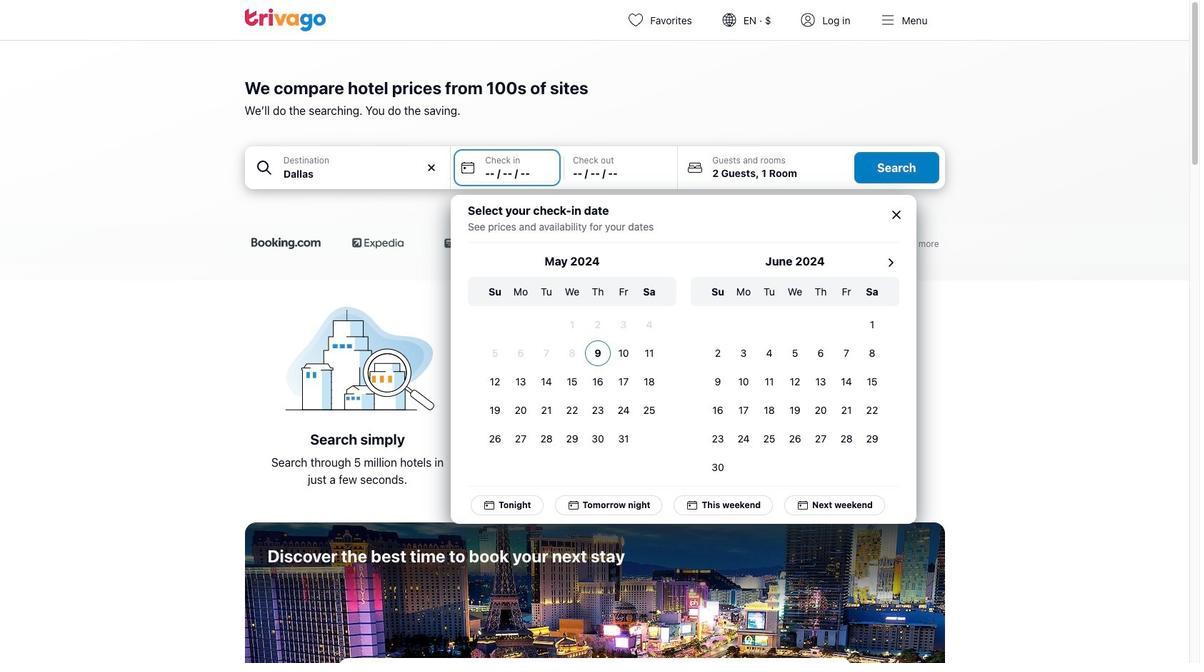 Task type: describe. For each thing, give the bounding box(es) containing it.
hotels.com image
[[434, 238, 505, 249]]

vrbo image
[[525, 238, 597, 249]]

save big image
[[736, 298, 929, 420]]

Where to? search field
[[284, 166, 442, 181]]

priceline image
[[800, 238, 872, 249]]

accor image
[[617, 238, 688, 249]]



Task type: locate. For each thing, give the bounding box(es) containing it.
expedia image
[[342, 238, 414, 249]]

trip.com image
[[709, 238, 780, 249]]

booking.com image
[[251, 238, 322, 249]]

clear image
[[425, 162, 438, 174]]

None field
[[245, 147, 450, 189]]

trivago logo image
[[245, 9, 326, 31]]

search simply image
[[261, 298, 454, 420]]

compare confidently image
[[499, 298, 691, 420]]



Task type: vqa. For each thing, say whether or not it's contained in the screenshot.
hotels.com image
yes



